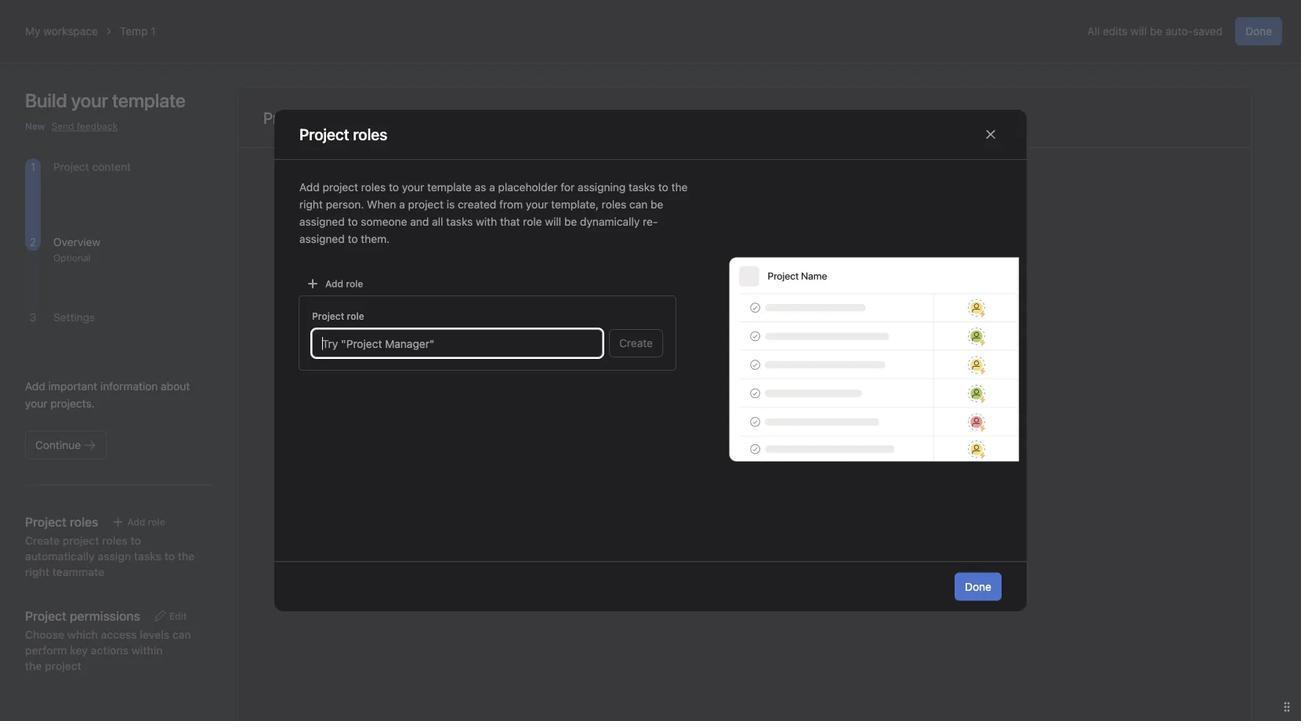 Task type: describe. For each thing, give the bounding box(es) containing it.
0 vertical spatial done button
[[1235, 17, 1283, 45]]

which
[[67, 628, 98, 641]]

project for create project roles to automatically assign tasks to the right teammate
[[63, 534, 99, 547]]

when
[[367, 198, 396, 211]]

the inside create project roles to automatically assign tasks to the right teammate
[[178, 550, 195, 563]]

to right assigning
[[658, 181, 669, 194]]

saved
[[1193, 25, 1223, 38]]

0 horizontal spatial a
[[399, 198, 405, 211]]

my workspace
[[25, 25, 98, 38]]

can inside choose which access levels can perform key actions within the project
[[172, 628, 191, 641]]

2
[[30, 236, 36, 249]]

with
[[476, 215, 497, 228]]

project role
[[312, 310, 364, 321]]

right
[[299, 198, 323, 211]]

to down person.
[[348, 215, 358, 228]]

done for topmost done button
[[1246, 25, 1272, 38]]

person.
[[326, 198, 364, 211]]

to up the assign
[[130, 534, 141, 547]]

your template
[[71, 89, 186, 111]]

add up project role
[[325, 278, 343, 289]]

settings button
[[53, 311, 95, 324]]

done button inside project roles dialog
[[955, 573, 1002, 601]]

to right the assign
[[164, 550, 175, 563]]

settings
[[53, 311, 95, 324]]

project roles for project role
[[299, 125, 388, 143]]

add role for project roles
[[127, 517, 165, 528]]

create button
[[609, 329, 663, 357]]

access
[[101, 628, 137, 641]]

roles for add project roles to your template as a placeholder for assigning tasks to the right person. when a project is created from your template, roles can be assigned to someone and all tasks with that role will be dynamically re- assigned to them.
[[361, 181, 386, 194]]

levels
[[140, 628, 169, 641]]

1 inside 1 2 3
[[30, 160, 35, 173]]

build your template
[[25, 89, 186, 111]]

information
[[100, 380, 158, 393]]

template,
[[551, 198, 599, 211]]

created
[[458, 198, 496, 211]]

overview optional
[[53, 236, 101, 263]]

role inside add project roles to your template as a placeholder for assigning tasks to the right person. when a project is created from your template, roles can be assigned to someone and all tasks with that role will be dynamically re- assigned to them.
[[523, 215, 542, 228]]

automatically
[[25, 550, 95, 563]]

new
[[25, 121, 45, 132]]

all
[[432, 215, 443, 228]]

add role button for project roles
[[105, 511, 172, 533]]

3
[[30, 311, 36, 324]]

1 vertical spatial your
[[526, 198, 548, 211]]

1 horizontal spatial be
[[651, 198, 663, 211]]

as
[[475, 181, 486, 194]]

the project
[[25, 660, 81, 673]]

add important information about your projects.
[[25, 380, 190, 410]]

tasks inside create project roles to automatically assign tasks to the right teammate
[[134, 550, 162, 563]]

about
[[161, 380, 190, 393]]

your for about
[[25, 397, 47, 410]]

add inside the add important information about your projects.
[[25, 380, 45, 393]]

add inside add project roles to your template as a placeholder for assigning tasks to the right person. when a project is created from your template, roles can be assigned to someone and all tasks with that role will be dynamically re- assigned to them.
[[299, 181, 320, 194]]

1 horizontal spatial will
[[1131, 25, 1147, 38]]

close this dialog image
[[985, 128, 997, 141]]

key
[[70, 644, 88, 657]]

send
[[51, 121, 74, 132]]

the inside add project roles to your template as a placeholder for assigning tasks to the right person. when a project is created from your template, roles can be assigned to someone and all tasks with that role will be dynamically re- assigned to them.
[[671, 181, 688, 194]]

choose
[[25, 628, 64, 641]]

1 vertical spatial tasks
[[446, 215, 473, 228]]

project content
[[53, 160, 131, 173]]

project for project content
[[53, 160, 89, 173]]

roles for create project roles to automatically assign tasks to the right teammate
[[102, 534, 128, 547]]

2 horizontal spatial roles
[[602, 198, 627, 211]]

someone
[[361, 215, 407, 228]]

add role for add project roles to your template as a placeholder for assigning tasks to the right person. when a project is created from your template, roles can be assigned to someone and all tasks with that role will be dynamically re- assigned to them.
[[325, 278, 363, 289]]

feedback
[[77, 121, 118, 132]]

my workspace link
[[25, 25, 98, 38]]



Task type: vqa. For each thing, say whether or not it's contained in the screenshot.
2nd see details, thought zone (brainstorm space) image from the top of the page
no



Task type: locate. For each thing, give the bounding box(es) containing it.
done button
[[1235, 17, 1283, 45], [955, 573, 1002, 601]]

0 vertical spatial your
[[402, 181, 424, 194]]

0 vertical spatial add role button
[[299, 273, 370, 295]]

0 vertical spatial 1
[[151, 25, 156, 38]]

2 assigned from the top
[[299, 232, 345, 245]]

assign
[[98, 550, 131, 563]]

0 vertical spatial project
[[323, 181, 358, 194]]

continue button
[[25, 431, 107, 459]]

will inside add project roles to your template as a placeholder for assigning tasks to the right person. when a project is created from your template, roles can be assigned to someone and all tasks with that role will be dynamically re- assigned to them.
[[545, 215, 561, 228]]

2 vertical spatial tasks
[[134, 550, 162, 563]]

done inside project roles dialog
[[965, 580, 992, 593]]

roles up when
[[361, 181, 386, 194]]

be up re-
[[651, 198, 663, 211]]

can down edit at bottom left
[[172, 628, 191, 641]]

can inside add project roles to your template as a placeholder for assigning tasks to the right person. when a project is created from your template, roles can be assigned to someone and all tasks with that role will be dynamically re- assigned to them.
[[629, 198, 648, 211]]

add role button up project role
[[299, 273, 370, 295]]

my
[[25, 25, 40, 38]]

1 horizontal spatial done
[[1246, 25, 1272, 38]]

1 horizontal spatial create
[[619, 337, 653, 350]]

0 vertical spatial be
[[1150, 25, 1163, 38]]

add role button
[[299, 273, 370, 295], [105, 511, 172, 533]]

0 horizontal spatial your
[[25, 397, 47, 410]]

1 vertical spatial assigned
[[299, 232, 345, 245]]

them.
[[361, 232, 390, 245]]

create
[[619, 337, 653, 350], [25, 534, 60, 547]]

1 vertical spatial project roles
[[25, 515, 98, 530]]

1 vertical spatial a
[[399, 198, 405, 211]]

1 assigned from the top
[[299, 215, 345, 228]]

1 vertical spatial the
[[178, 550, 195, 563]]

continue
[[35, 439, 81, 452]]

assigning
[[578, 181, 626, 194]]

will right edits
[[1131, 25, 1147, 38]]

1
[[151, 25, 156, 38], [30, 160, 35, 173]]

your down "placeholder"
[[526, 198, 548, 211]]

add up the assign
[[127, 517, 145, 528]]

1 horizontal spatial done button
[[1235, 17, 1283, 45]]

add left important
[[25, 380, 45, 393]]

2 horizontal spatial your
[[526, 198, 548, 211]]

1 down the new
[[30, 160, 35, 173]]

project for add project roles to your template as a placeholder for assigning tasks to the right person. when a project is created from your template, roles can be assigned to someone and all tasks with that role will be dynamically re- assigned to them.
[[323, 181, 358, 194]]

0 vertical spatial project roles
[[299, 125, 388, 143]]

project
[[323, 181, 358, 194], [408, 198, 444, 211], [63, 534, 99, 547]]

1 vertical spatial project
[[408, 198, 444, 211]]

1 horizontal spatial can
[[629, 198, 648, 211]]

2 vertical spatial project
[[63, 534, 99, 547]]

important
[[48, 380, 97, 393]]

workspace
[[43, 25, 98, 38]]

create inside button
[[619, 337, 653, 350]]

0 vertical spatial a
[[489, 181, 495, 194]]

temp
[[120, 25, 148, 38]]

project inside create project roles to automatically assign tasks to the right teammate
[[63, 534, 99, 547]]

add role button for add project roles to your template as a placeholder for assigning tasks to the right person. when a project is created from your template, roles can be assigned to someone and all tasks with that role will be dynamically re- assigned to them.
[[299, 273, 370, 295]]

your left projects. in the bottom left of the page
[[25, 397, 47, 410]]

create project roles to automatically assign tasks to the right teammate
[[25, 534, 195, 579]]

all
[[1087, 25, 1100, 38]]

actions
[[91, 644, 129, 657]]

content
[[92, 160, 131, 173]]

new send feedback
[[25, 121, 118, 132]]

will
[[1131, 25, 1147, 38], [545, 215, 561, 228]]

a right when
[[399, 198, 405, 211]]

1 vertical spatial done
[[965, 580, 992, 593]]

choose which access levels can perform key actions within the project
[[25, 628, 191, 673]]

0 horizontal spatial project
[[63, 534, 99, 547]]

2 horizontal spatial tasks
[[629, 181, 655, 194]]

the right assigning
[[671, 181, 688, 194]]

1 vertical spatial add role
[[127, 517, 165, 528]]

1 horizontal spatial 1
[[151, 25, 156, 38]]

is
[[447, 198, 455, 211]]

project for project role
[[312, 310, 344, 321]]

2 horizontal spatial project
[[408, 198, 444, 211]]

0 horizontal spatial roles
[[102, 534, 128, 547]]

re-
[[643, 215, 658, 228]]

within
[[131, 644, 163, 657]]

can up re-
[[629, 198, 648, 211]]

a right 'as'
[[489, 181, 495, 194]]

project roles
[[299, 125, 388, 143], [25, 515, 98, 530]]

document
[[603, 231, 887, 310]]

1 horizontal spatial project
[[323, 181, 358, 194]]

1 vertical spatial will
[[545, 215, 561, 228]]

create inside create project roles to automatically assign tasks to the right teammate
[[25, 534, 60, 547]]

1 vertical spatial 1
[[30, 160, 35, 173]]

0 horizontal spatial create
[[25, 534, 60, 547]]

0 vertical spatial done
[[1246, 25, 1272, 38]]

roles up dynamically
[[602, 198, 627, 211]]

0 horizontal spatial will
[[545, 215, 561, 228]]

placeholder
[[498, 181, 558, 194]]

1 vertical spatial add role button
[[105, 511, 172, 533]]

from
[[499, 198, 523, 211]]

0 vertical spatial assigned
[[299, 215, 345, 228]]

tasks up re-
[[629, 181, 655, 194]]

1 horizontal spatial the
[[671, 181, 688, 194]]

project roles inside project roles dialog
[[299, 125, 388, 143]]

right teammate
[[25, 566, 104, 579]]

0 horizontal spatial project roles
[[25, 515, 98, 530]]

0 vertical spatial will
[[1131, 25, 1147, 38]]

role
[[523, 215, 542, 228], [346, 278, 363, 289], [347, 310, 364, 321], [148, 517, 165, 528]]

add role
[[325, 278, 363, 289], [127, 517, 165, 528]]

project up "automatically"
[[63, 534, 99, 547]]

1 horizontal spatial a
[[489, 181, 495, 194]]

be down template, on the top of page
[[564, 215, 577, 228]]

roles up the assign
[[102, 534, 128, 547]]

0 horizontal spatial add role button
[[105, 511, 172, 533]]

edits
[[1103, 25, 1128, 38]]

assigned
[[299, 215, 345, 228], [299, 232, 345, 245]]

roles
[[361, 181, 386, 194], [602, 198, 627, 211], [102, 534, 128, 547]]

1 vertical spatial can
[[172, 628, 191, 641]]

0 horizontal spatial done
[[965, 580, 992, 593]]

build
[[25, 89, 67, 111]]

0 horizontal spatial tasks
[[134, 550, 162, 563]]

your up and
[[402, 181, 424, 194]]

to
[[389, 181, 399, 194], [658, 181, 669, 194], [348, 215, 358, 228], [348, 232, 358, 245], [130, 534, 141, 547], [164, 550, 175, 563]]

add up right on the left of page
[[299, 181, 320, 194]]

create for create
[[619, 337, 653, 350]]

to left them.
[[348, 232, 358, 245]]

perform
[[25, 644, 67, 657]]

1 horizontal spatial project roles
[[299, 125, 388, 143]]

and
[[410, 215, 429, 228]]

that
[[500, 215, 520, 228]]

add role up project role
[[325, 278, 363, 289]]

1 vertical spatial roles
[[602, 198, 627, 211]]

Try "Project Manager" text field
[[312, 329, 603, 357]]

project up person.
[[323, 181, 358, 194]]

auto-
[[1166, 25, 1193, 38]]

temp 1
[[120, 25, 156, 38]]

be left auto- on the right top of page
[[1150, 25, 1163, 38]]

project permissions
[[25, 609, 140, 624]]

2 vertical spatial be
[[564, 215, 577, 228]]

1 horizontal spatial add role
[[325, 278, 363, 289]]

template
[[427, 181, 472, 194]]

the
[[671, 181, 688, 194], [178, 550, 195, 563]]

done
[[1246, 25, 1272, 38], [965, 580, 992, 593]]

projects.
[[50, 397, 95, 410]]

1 vertical spatial be
[[651, 198, 663, 211]]

the up edit at bottom left
[[178, 550, 195, 563]]

edit
[[169, 611, 187, 622]]

will down template, on the top of page
[[545, 215, 561, 228]]

dynamically
[[580, 215, 640, 228]]

0 vertical spatial project
[[53, 160, 89, 173]]

1 right the temp
[[151, 25, 156, 38]]

roles inside create project roles to automatically assign tasks to the right teammate
[[102, 534, 128, 547]]

0 vertical spatial can
[[629, 198, 648, 211]]

0 horizontal spatial 1
[[30, 160, 35, 173]]

your
[[402, 181, 424, 194], [526, 198, 548, 211], [25, 397, 47, 410]]

add role inside project roles dialog
[[325, 278, 363, 289]]

for
[[561, 181, 575, 194]]

0 vertical spatial the
[[671, 181, 688, 194]]

0 vertical spatial tasks
[[629, 181, 655, 194]]

project roles up "automatically"
[[25, 515, 98, 530]]

tasks down is
[[446, 215, 473, 228]]

1 horizontal spatial roles
[[361, 181, 386, 194]]

0 horizontal spatial can
[[172, 628, 191, 641]]

add role button up the assign
[[105, 511, 172, 533]]

0 vertical spatial add role
[[325, 278, 363, 289]]

project
[[53, 160, 89, 173], [312, 310, 344, 321]]

Project description title text field
[[603, 186, 750, 219]]

2 vertical spatial roles
[[102, 534, 128, 547]]

1 horizontal spatial your
[[402, 181, 424, 194]]

your inside the add important information about your projects.
[[25, 397, 47, 410]]

add role button inside project roles dialog
[[299, 273, 370, 295]]

edit button
[[147, 605, 194, 627]]

project roles for project overview
[[25, 515, 98, 530]]

1 horizontal spatial tasks
[[446, 215, 473, 228]]

project up and
[[408, 198, 444, 211]]

project roles up person.
[[299, 125, 388, 143]]

1 vertical spatial done button
[[955, 573, 1002, 601]]

project content button
[[53, 160, 131, 173]]

add project roles to your template as a placeholder for assigning tasks to the right person. when a project is created from your template, roles can be assigned to someone and all tasks with that role will be dynamically re- assigned to them.
[[299, 181, 688, 245]]

tasks
[[629, 181, 655, 194], [446, 215, 473, 228], [134, 550, 162, 563]]

0 horizontal spatial done button
[[955, 573, 1002, 601]]

1 horizontal spatial add role button
[[299, 273, 370, 295]]

0 horizontal spatial the
[[178, 550, 195, 563]]

1 horizontal spatial project
[[312, 310, 344, 321]]

0 vertical spatial create
[[619, 337, 653, 350]]

0 vertical spatial roles
[[361, 181, 386, 194]]

all edits will be auto-saved
[[1087, 25, 1223, 38]]

to up when
[[389, 181, 399, 194]]

overview
[[53, 236, 101, 249]]

can
[[629, 198, 648, 211], [172, 628, 191, 641]]

optional
[[53, 252, 91, 263]]

1 2 3
[[30, 160, 36, 324]]

send feedback link
[[51, 119, 118, 133]]

1 vertical spatial create
[[25, 534, 60, 547]]

0 horizontal spatial add role
[[127, 517, 165, 528]]

a
[[489, 181, 495, 194], [399, 198, 405, 211]]

add role up the assign
[[127, 517, 165, 528]]

create for create project roles to automatically assign tasks to the right teammate
[[25, 534, 60, 547]]

your for to
[[402, 181, 424, 194]]

2 vertical spatial your
[[25, 397, 47, 410]]

done for done button in project roles dialog
[[965, 580, 992, 593]]

project roles dialog
[[274, 110, 1052, 611]]

tasks right the assign
[[134, 550, 162, 563]]

be
[[1150, 25, 1163, 38], [651, 198, 663, 211], [564, 215, 577, 228]]

1 vertical spatial project
[[312, 310, 344, 321]]

0 horizontal spatial project
[[53, 160, 89, 173]]

overview button
[[53, 236, 101, 249]]

add
[[299, 181, 320, 194], [325, 278, 343, 289], [25, 380, 45, 393], [127, 517, 145, 528]]

2 horizontal spatial be
[[1150, 25, 1163, 38]]

0 horizontal spatial be
[[564, 215, 577, 228]]

project overview
[[263, 108, 380, 127]]



